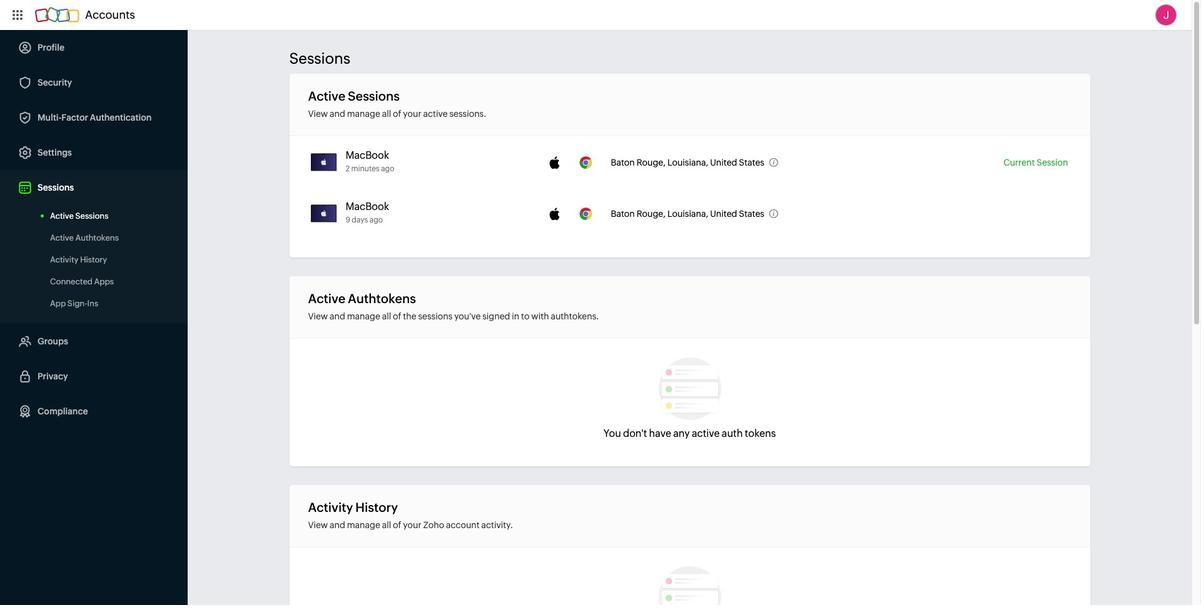 Task type: locate. For each thing, give the bounding box(es) containing it.
all left the in the left bottom of the page
[[382, 312, 391, 322]]

baton rouge, louisiana, united states
[[611, 158, 765, 168], [611, 209, 765, 219]]

info image
[[770, 210, 778, 218]]

0 vertical spatial os_osx image
[[548, 156, 561, 169]]

macbook up days at left top
[[346, 201, 389, 213]]

os_osx image for macbook 2 minutes ago
[[548, 156, 561, 169]]

1 of from the top
[[393, 109, 401, 119]]

ago right minutes
[[381, 165, 395, 173]]

active inside "active sessions view and manage all of your active sessions."
[[423, 109, 448, 119]]

active left sessions.
[[423, 109, 448, 119]]

factor
[[62, 113, 88, 123]]

2 view from the top
[[308, 312, 328, 322]]

1 vertical spatial louisiana,
[[668, 209, 709, 219]]

macbook up minutes
[[346, 150, 389, 161]]

history
[[80, 255, 107, 265], [355, 501, 398, 515]]

1 os_osx image from the top
[[548, 156, 561, 169]]

authtokens up the in the left bottom of the page
[[348, 292, 416, 306]]

macbook inside the macbook 2 minutes ago
[[346, 150, 389, 161]]

1 rouge, from the top
[[637, 158, 666, 168]]

2 rouge, from the top
[[637, 209, 666, 219]]

your left "zoho"
[[403, 521, 422, 531]]

active for active authtokens
[[50, 233, 74, 243]]

1 vertical spatial authtokens
[[348, 292, 416, 306]]

3 all from the top
[[382, 521, 391, 531]]

1 horizontal spatial active
[[692, 428, 720, 440]]

history for activity history view and manage all of your zoho account activity.
[[355, 501, 398, 515]]

macbook for macbook 9 days ago
[[346, 201, 389, 213]]

ago right days at left top
[[370, 216, 383, 225]]

united left info image
[[710, 209, 737, 219]]

0 horizontal spatial history
[[80, 255, 107, 265]]

sessions.
[[450, 109, 486, 119]]

2 vertical spatial view
[[308, 521, 328, 531]]

2 united from the top
[[710, 209, 737, 219]]

1 horizontal spatial history
[[355, 501, 398, 515]]

authentication
[[90, 113, 152, 123]]

zoho
[[423, 521, 444, 531]]

active
[[423, 109, 448, 119], [692, 428, 720, 440]]

with
[[531, 312, 549, 322]]

all for authtokens
[[382, 312, 391, 322]]

0 vertical spatial active
[[423, 109, 448, 119]]

active right any
[[692, 428, 720, 440]]

united left info icon
[[710, 158, 737, 168]]

active sessions
[[50, 212, 108, 221]]

1 states from the top
[[739, 158, 765, 168]]

view inside "active sessions view and manage all of your active sessions."
[[308, 109, 328, 119]]

view for active sessions
[[308, 109, 328, 119]]

active inside "active sessions view and manage all of your active sessions."
[[308, 89, 346, 103]]

all left "zoho"
[[382, 521, 391, 531]]

your for history
[[403, 521, 422, 531]]

0 vertical spatial baton rouge, louisiana, united states
[[611, 158, 765, 168]]

view inside active authtokens view and manage all of the sessions you've signed in to with authtokens.
[[308, 312, 328, 322]]

2 os_osx image from the top
[[548, 208, 561, 220]]

of
[[393, 109, 401, 119], [393, 312, 401, 322], [393, 521, 401, 531]]

security
[[38, 78, 72, 88]]

0 vertical spatial rouge,
[[637, 158, 666, 168]]

of inside "active sessions view and manage all of your active sessions."
[[393, 109, 401, 119]]

manage inside activity history view and manage all of your zoho account activity.
[[347, 521, 380, 531]]

baton
[[611, 158, 635, 168], [611, 209, 635, 219]]

0 vertical spatial authtokens
[[75, 233, 119, 243]]

0 vertical spatial your
[[403, 109, 422, 119]]

baton rouge, louisiana, united states for macbook 2 minutes ago
[[611, 158, 765, 168]]

all for history
[[382, 521, 391, 531]]

0 vertical spatial and
[[330, 109, 345, 119]]

manage inside active authtokens view and manage all of the sessions you've signed in to with authtokens.
[[347, 312, 380, 322]]

authtokens inside active authtokens view and manage all of the sessions you've signed in to with authtokens.
[[348, 292, 416, 306]]

united
[[710, 158, 737, 168], [710, 209, 737, 219]]

ago
[[381, 165, 395, 173], [370, 216, 383, 225]]

2 macbook from the top
[[346, 201, 389, 213]]

2 vertical spatial and
[[330, 521, 345, 531]]

active authtokens
[[50, 233, 119, 243]]

1 vertical spatial and
[[330, 312, 345, 322]]

united for macbook 2 minutes ago
[[710, 158, 737, 168]]

1 vertical spatial baton
[[611, 209, 635, 219]]

manage inside "active sessions view and manage all of your active sessions."
[[347, 109, 380, 119]]

1 horizontal spatial activity
[[308, 501, 353, 515]]

view
[[308, 109, 328, 119], [308, 312, 328, 322], [308, 521, 328, 531]]

3 of from the top
[[393, 521, 401, 531]]

2 louisiana, from the top
[[668, 209, 709, 219]]

3 manage from the top
[[347, 521, 380, 531]]

1 vertical spatial all
[[382, 312, 391, 322]]

of for sessions
[[393, 109, 401, 119]]

1 vertical spatial states
[[739, 209, 765, 219]]

app
[[50, 299, 66, 308]]

1 baton from the top
[[611, 158, 635, 168]]

1 vertical spatial view
[[308, 312, 328, 322]]

0 vertical spatial baton
[[611, 158, 635, 168]]

session
[[1037, 158, 1068, 168]]

2 and from the top
[[330, 312, 345, 322]]

authtokens for active authtokens view and manage all of the sessions you've signed in to with authtokens.
[[348, 292, 416, 306]]

3 and from the top
[[330, 521, 345, 531]]

manage for sessions
[[347, 109, 380, 119]]

1 vertical spatial baton rouge, louisiana, united states
[[611, 209, 765, 219]]

of left "zoho"
[[393, 521, 401, 531]]

0 vertical spatial view
[[308, 109, 328, 119]]

0 vertical spatial of
[[393, 109, 401, 119]]

0 horizontal spatial active
[[423, 109, 448, 119]]

activity inside activity history view and manage all of your zoho account activity.
[[308, 501, 353, 515]]

1 vertical spatial of
[[393, 312, 401, 322]]

0 vertical spatial manage
[[347, 109, 380, 119]]

states left info icon
[[739, 158, 765, 168]]

and inside activity history view and manage all of your zoho account activity.
[[330, 521, 345, 531]]

multi-factor authentication
[[38, 113, 152, 123]]

1 vertical spatial united
[[710, 209, 737, 219]]

current
[[1004, 158, 1035, 168]]

of inside activity history view and manage all of your zoho account activity.
[[393, 521, 401, 531]]

rouge,
[[637, 158, 666, 168], [637, 209, 666, 219]]

0 vertical spatial united
[[710, 158, 737, 168]]

ago inside macbook 9 days ago
[[370, 216, 383, 225]]

all up the macbook 2 minutes ago
[[382, 109, 391, 119]]

your inside activity history view and manage all of your zoho account activity.
[[403, 521, 422, 531]]

connected
[[50, 277, 93, 287]]

2 vertical spatial manage
[[347, 521, 380, 531]]

privacy
[[38, 372, 68, 382]]

united for macbook 9 days ago
[[710, 209, 737, 219]]

1 vertical spatial ago
[[370, 216, 383, 225]]

2 states from the top
[[739, 209, 765, 219]]

1 vertical spatial history
[[355, 501, 398, 515]]

activity.
[[482, 521, 513, 531]]

louisiana, for macbook 9 days ago
[[668, 209, 709, 219]]

1 view from the top
[[308, 109, 328, 119]]

of inside active authtokens view and manage all of the sessions you've signed in to with authtokens.
[[393, 312, 401, 322]]

1 vertical spatial activity
[[308, 501, 353, 515]]

manage for authtokens
[[347, 312, 380, 322]]

and
[[330, 109, 345, 119], [330, 312, 345, 322], [330, 521, 345, 531]]

ago inside the macbook 2 minutes ago
[[381, 165, 395, 173]]

1 vertical spatial os_osx image
[[548, 208, 561, 220]]

0 vertical spatial activity
[[50, 255, 78, 265]]

multi-
[[38, 113, 62, 123]]

2 manage from the top
[[347, 312, 380, 322]]

your
[[403, 109, 422, 119], [403, 521, 422, 531]]

0 vertical spatial history
[[80, 255, 107, 265]]

0 vertical spatial all
[[382, 109, 391, 119]]

2 of from the top
[[393, 312, 401, 322]]

states for macbook 2 minutes ago
[[739, 158, 765, 168]]

1 vertical spatial macbook
[[346, 201, 389, 213]]

manage
[[347, 109, 380, 119], [347, 312, 380, 322], [347, 521, 380, 531]]

1 vertical spatial your
[[403, 521, 422, 531]]

1 baton rouge, louisiana, united states from the top
[[611, 158, 765, 168]]

os_osx image
[[548, 156, 561, 169], [548, 208, 561, 220]]

view inside activity history view and manage all of your zoho account activity.
[[308, 521, 328, 531]]

1 manage from the top
[[347, 109, 380, 119]]

1 your from the top
[[403, 109, 422, 119]]

info image
[[770, 158, 778, 167]]

settings
[[38, 148, 72, 158]]

2 baton rouge, louisiana, united states from the top
[[611, 209, 765, 219]]

0 horizontal spatial activity
[[50, 255, 78, 265]]

of up the macbook 2 minutes ago
[[393, 109, 401, 119]]

1 vertical spatial manage
[[347, 312, 380, 322]]

0 vertical spatial states
[[739, 158, 765, 168]]

account
[[446, 521, 480, 531]]

2 vertical spatial all
[[382, 521, 391, 531]]

of left the in the left bottom of the page
[[393, 312, 401, 322]]

all
[[382, 109, 391, 119], [382, 312, 391, 322], [382, 521, 391, 531]]

have
[[649, 428, 671, 440]]

1 louisiana, from the top
[[668, 158, 709, 168]]

2 all from the top
[[382, 312, 391, 322]]

2 baton from the top
[[611, 209, 635, 219]]

0 vertical spatial ago
[[381, 165, 395, 173]]

3 view from the top
[[308, 521, 328, 531]]

all inside activity history view and manage all of your zoho account activity.
[[382, 521, 391, 531]]

1 and from the top
[[330, 109, 345, 119]]

sessions
[[289, 50, 350, 67], [348, 89, 400, 103], [38, 183, 74, 193], [75, 212, 108, 221]]

all inside active authtokens view and manage all of the sessions you've signed in to with authtokens.
[[382, 312, 391, 322]]

2 your from the top
[[403, 521, 422, 531]]

1 vertical spatial rouge,
[[637, 209, 666, 219]]

0 vertical spatial louisiana,
[[668, 158, 709, 168]]

2 vertical spatial of
[[393, 521, 401, 531]]

macbook
[[346, 150, 389, 161], [346, 201, 389, 213]]

states left info image
[[739, 209, 765, 219]]

states
[[739, 158, 765, 168], [739, 209, 765, 219]]

active
[[308, 89, 346, 103], [50, 212, 74, 221], [50, 233, 74, 243], [308, 292, 346, 306]]

your left sessions.
[[403, 109, 422, 119]]

and for sessions
[[330, 109, 345, 119]]

all inside "active sessions view and manage all of your active sessions."
[[382, 109, 391, 119]]

1 macbook from the top
[[346, 150, 389, 161]]

authtokens down active sessions
[[75, 233, 119, 243]]

louisiana,
[[668, 158, 709, 168], [668, 209, 709, 219]]

and for authtokens
[[330, 312, 345, 322]]

1 vertical spatial active
[[692, 428, 720, 440]]

to
[[521, 312, 530, 322]]

activity history
[[50, 255, 107, 265]]

of for authtokens
[[393, 312, 401, 322]]

9
[[346, 216, 350, 225]]

1 united from the top
[[710, 158, 737, 168]]

0 vertical spatial macbook
[[346, 150, 389, 161]]

all for sessions
[[382, 109, 391, 119]]

and inside active authtokens view and manage all of the sessions you've signed in to with authtokens.
[[330, 312, 345, 322]]

and inside "active sessions view and manage all of your active sessions."
[[330, 109, 345, 119]]

rouge, for macbook 2 minutes ago
[[637, 158, 666, 168]]

history inside activity history view and manage all of your zoho account activity.
[[355, 501, 398, 515]]

1 all from the top
[[382, 109, 391, 119]]

0 horizontal spatial authtokens
[[75, 233, 119, 243]]

view for active authtokens
[[308, 312, 328, 322]]

authtokens
[[75, 233, 119, 243], [348, 292, 416, 306]]

1 horizontal spatial authtokens
[[348, 292, 416, 306]]

current session
[[1004, 158, 1068, 168]]

your inside "active sessions view and manage all of your active sessions."
[[403, 109, 422, 119]]

active inside active authtokens view and manage all of the sessions you've signed in to with authtokens.
[[308, 292, 346, 306]]

active authtokens view and manage all of the sessions you've signed in to with authtokens.
[[308, 292, 599, 322]]

activity
[[50, 255, 78, 265], [308, 501, 353, 515]]



Task type: vqa. For each thing, say whether or not it's contained in the screenshot.
the info image
yes



Task type: describe. For each thing, give the bounding box(es) containing it.
history for activity history
[[80, 255, 107, 265]]

active sessions view and manage all of your active sessions.
[[308, 89, 486, 119]]

groups
[[38, 337, 68, 347]]

signed
[[483, 312, 510, 322]]

you
[[604, 428, 621, 440]]

don't
[[623, 428, 647, 440]]

and for history
[[330, 521, 345, 531]]

auth
[[722, 428, 743, 440]]

macbook 2 minutes ago
[[346, 150, 395, 173]]

sessions inside "active sessions view and manage all of your active sessions."
[[348, 89, 400, 103]]

baton rouge, louisiana, united states for macbook 9 days ago
[[611, 209, 765, 219]]

app sign-ins
[[50, 299, 98, 308]]

in
[[512, 312, 520, 322]]

profile
[[38, 43, 64, 53]]

ago for macbook 2 minutes ago
[[381, 165, 395, 173]]

activity history view and manage all of your zoho account activity.
[[308, 501, 513, 531]]

activity for activity history
[[50, 255, 78, 265]]

your for sessions
[[403, 109, 422, 119]]

manage for history
[[347, 521, 380, 531]]

tokens
[[745, 428, 776, 440]]

connected apps
[[50, 277, 114, 287]]

sessions
[[418, 312, 453, 322]]

states for macbook 9 days ago
[[739, 209, 765, 219]]

macbook for macbook 2 minutes ago
[[346, 150, 389, 161]]

louisiana, for macbook 2 minutes ago
[[668, 158, 709, 168]]

accounts
[[85, 8, 135, 21]]

compliance
[[38, 407, 88, 417]]

ins
[[87, 299, 98, 308]]

days
[[352, 216, 368, 225]]

you've
[[454, 312, 481, 322]]

macbook 9 days ago
[[346, 201, 389, 225]]

os_osx image for macbook 9 days ago
[[548, 208, 561, 220]]

active for active sessions
[[50, 212, 74, 221]]

you don't have any active auth tokens
[[604, 428, 776, 440]]

baton for macbook 9 days ago
[[611, 209, 635, 219]]

view for activity history
[[308, 521, 328, 531]]

ago for macbook 9 days ago
[[370, 216, 383, 225]]

active for active sessions view and manage all of your active sessions.
[[308, 89, 346, 103]]

apps
[[94, 277, 114, 287]]

authtokens.
[[551, 312, 599, 322]]

activity for activity history view and manage all of your zoho account activity.
[[308, 501, 353, 515]]

minutes
[[351, 165, 380, 173]]

any
[[673, 428, 690, 440]]

2
[[346, 165, 350, 173]]

baton for macbook 2 minutes ago
[[611, 158, 635, 168]]

active for active authtokens view and manage all of the sessions you've signed in to with authtokens.
[[308, 292, 346, 306]]

of for history
[[393, 521, 401, 531]]

sign-
[[67, 299, 87, 308]]

rouge, for macbook 9 days ago
[[637, 209, 666, 219]]

the
[[403, 312, 417, 322]]

authtokens for active authtokens
[[75, 233, 119, 243]]



